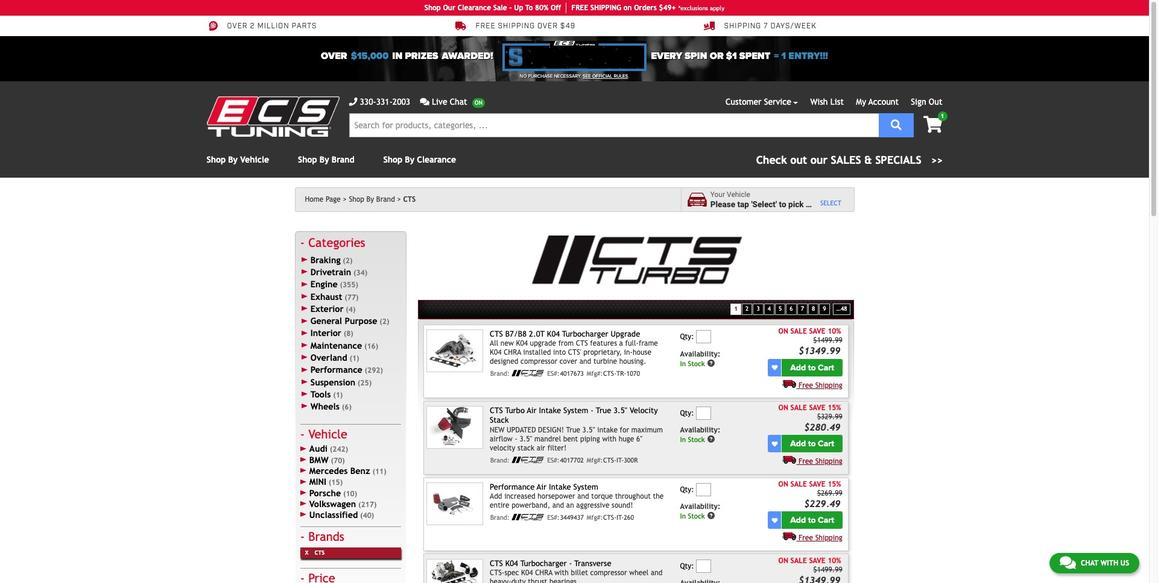 Task type: locate. For each thing, give the bounding box(es) containing it.
1 vertical spatial vehicle
[[727, 191, 750, 199]]

None text field
[[696, 407, 711, 421], [696, 484, 711, 497], [696, 560, 711, 574], [696, 407, 711, 421], [696, 484, 711, 497], [696, 560, 711, 574]]

3 save from the top
[[809, 481, 826, 489]]

compressor down transverse
[[590, 570, 627, 578]]

1 vertical spatial in
[[680, 436, 686, 445]]

chat inside 'link'
[[450, 97, 467, 107]]

to for $1349.99
[[808, 363, 816, 373]]

over 2 million parts link
[[207, 21, 317, 31]]

shipping
[[724, 22, 761, 31], [815, 382, 843, 390], [815, 458, 843, 467], [815, 535, 843, 543]]

1 sale from the top
[[791, 328, 807, 336]]

k04 up 'spec'
[[505, 560, 518, 569]]

1 vertical spatial it-
[[617, 515, 624, 522]]

1 vertical spatial free shipping image
[[783, 456, 797, 465]]

3 stock from the top
[[688, 513, 705, 521]]

0 vertical spatial over
[[227, 22, 248, 31]]

ecs tuning 'spin to win' contest logo image
[[503, 41, 646, 71]]

compressor inside cts k04 turbocharger - transverse cts-spec k04 chra with billet compressor wheel and heavy-duty thrust bearings.
[[590, 570, 627, 578]]

(1) down suspension at the left of the page
[[333, 391, 343, 400]]

free shipping image
[[783, 380, 797, 388], [783, 456, 797, 465], [783, 533, 797, 541]]

2 left 3
[[746, 306, 749, 313]]

0 horizontal spatial 2
[[250, 22, 255, 31]]

0 horizontal spatial with
[[554, 570, 569, 578]]

3 availability: from the top
[[680, 503, 720, 512]]

2 vertical spatial add to wish list image
[[772, 518, 778, 524]]

no purchase necessary. see official rules .
[[520, 74, 629, 79]]

in right "6″"
[[680, 436, 686, 445]]

1 it- from the top
[[617, 457, 624, 464]]

air right turbo on the left
[[527, 407, 537, 416]]

15% inside on sale save 15% $269.99 $229.49
[[828, 481, 841, 489]]

add to cart button down $280.49
[[782, 436, 843, 453]]

availability: in stock for $229.49
[[680, 503, 720, 521]]

shop by brand link up the home page link
[[298, 155, 354, 165]]

1 horizontal spatial clearance
[[458, 4, 491, 12]]

2 cart from the top
[[818, 439, 834, 450]]

free shipping image up on sale save 15% $329.99 $280.49
[[783, 380, 797, 388]]

cts for cts b7/b8 2.0t k04 turbocharger upgrade all new k04 upgrade from cts features a full-frame k04 chra installed into cts' proprietary, in-house designed compressor cover and turbine housing.
[[490, 330, 503, 339]]

shipping for $229.49
[[815, 535, 843, 543]]

and down 'horsepower'
[[552, 502, 564, 510]]

with left "us"
[[1101, 560, 1119, 568]]

1 horizontal spatial a
[[806, 199, 810, 209]]

2 vertical spatial brand:
[[490, 515, 510, 522]]

1 link down sign out
[[914, 112, 947, 135]]

3 cart from the top
[[818, 516, 834, 526]]

2 vertical spatial with
[[554, 570, 569, 578]]

3 es#: from the top
[[547, 515, 560, 522]]

qty: right the
[[680, 486, 694, 495]]

0 horizontal spatial 1 link
[[731, 304, 741, 315]]

intake up design!
[[539, 407, 561, 416]]

cts inside cts k04 turbocharger - transverse cts-spec k04 chra with billet compressor wheel and heavy-duty thrust bearings.
[[490, 560, 503, 569]]

1 cts - corporate logo image from the top
[[512, 371, 544, 377]]

2 vertical spatial mfg#:
[[587, 515, 603, 522]]

1 stock from the top
[[688, 360, 705, 368]]

cts up the all
[[490, 330, 503, 339]]

cts - corporate logo image down powerband,
[[512, 515, 544, 521]]

save up $1349.99
[[809, 328, 826, 336]]

air
[[537, 444, 545, 453]]

mfg#: down 'piping'
[[587, 457, 603, 464]]

availability: for $229.49
[[680, 503, 720, 512]]

brand: down 'designed' at the left bottom of page
[[490, 371, 510, 378]]

shop by brand
[[298, 155, 354, 165], [349, 195, 395, 204]]

add down on sale save 15% $269.99 $229.49
[[790, 516, 806, 526]]

3 in from the top
[[680, 513, 686, 521]]

chra up thrust in the left of the page
[[535, 570, 553, 578]]

chra down new at the left bottom of page
[[504, 349, 521, 357]]

account
[[869, 97, 899, 107]]

1 horizontal spatial chra
[[535, 570, 553, 578]]

throughout
[[615, 493, 651, 501]]

cts- left 300r
[[603, 457, 617, 464]]

system up torque
[[573, 483, 598, 492]]

true
[[596, 407, 611, 416], [566, 426, 580, 435]]

0 vertical spatial cts - corporate logo image
[[512, 371, 544, 377]]

free shipping up on sale save 10% $1499.99
[[799, 535, 843, 543]]

vehicle up the tap
[[727, 191, 750, 199]]

1 on from the top
[[779, 328, 788, 336]]

1 vertical spatial cart
[[818, 439, 834, 450]]

brand: for $229.49
[[490, 515, 510, 522]]

add down on sale save 15% $329.99 $280.49
[[790, 439, 806, 450]]

comments image
[[1060, 556, 1076, 571]]

brand for home page
[[376, 195, 395, 204]]

0 vertical spatial add to cart
[[790, 363, 834, 373]]

10% for on sale save 10% $1499.99 $1349.99
[[828, 328, 841, 336]]

10% inside the on sale save 10% $1499.99 $1349.99
[[828, 328, 841, 336]]

2 vertical spatial add to cart
[[790, 516, 834, 526]]

question sign image
[[707, 359, 716, 368], [707, 436, 716, 444], [707, 512, 716, 521]]

1 question sign image from the top
[[707, 359, 716, 368]]

1 vertical spatial shop by brand link
[[349, 195, 401, 204]]

cts down "shop by clearance"
[[403, 195, 416, 204]]

1 horizontal spatial 1 link
[[914, 112, 947, 135]]

$49
[[560, 22, 576, 31]]

1 mfg#: from the top
[[587, 371, 603, 378]]

cts- down sound!
[[603, 515, 617, 522]]

0 horizontal spatial (2)
[[343, 257, 353, 265]]

see
[[583, 74, 591, 79]]

-
[[509, 4, 512, 12], [591, 407, 594, 416], [515, 435, 517, 444], [569, 560, 572, 569]]

air
[[527, 407, 537, 416], [537, 483, 547, 492]]

1 availability: in stock from the top
[[680, 350, 720, 368]]

shop by brand right page
[[349, 195, 395, 204]]

0 horizontal spatial vehicle
[[240, 155, 269, 165]]

clearance down live
[[417, 155, 456, 165]]

6″
[[636, 435, 643, 444]]

x
[[305, 550, 309, 557]]

compressor down installed
[[521, 358, 557, 366]]

intake inside cts turbo air intake system - true 3.5" velocity stack new updated design! true 3.5″ intake for maximum airflow - 3.5" mandrel bent piping with huge 6″ velocity stack air filter!
[[539, 407, 561, 416]]

turbocharger up thrust in the left of the page
[[520, 560, 567, 569]]

on inside on sale save 15% $329.99 $280.49
[[779, 404, 788, 413]]

cts k04 turbocharger - transverse cts-spec k04 chra with billet compressor wheel and heavy-duty thrust bearings.
[[490, 560, 663, 584]]

torque
[[591, 493, 613, 501]]

turbocharger inside cts b7/b8 2.0t k04 turbocharger upgrade all new k04 upgrade from cts features a full-frame k04 chra installed into cts' proprietary, in-house designed compressor cover and turbine housing.
[[562, 330, 608, 339]]

0 vertical spatial (1)
[[350, 355, 359, 363]]

2 add to cart button from the top
[[782, 436, 843, 453]]

0 vertical spatial question sign image
[[707, 359, 716, 368]]

(2) right purpose
[[380, 318, 389, 326]]

1 down out
[[941, 113, 944, 119]]

1 vertical spatial question sign image
[[707, 436, 716, 444]]

cart for $1349.99
[[818, 363, 834, 373]]

cart down $280.49
[[818, 439, 834, 450]]

1 es#: from the top
[[547, 371, 560, 378]]

cts inside cts turbo air intake system - true 3.5" velocity stack new updated design! true 3.5″ intake for maximum airflow - 3.5" mandrel bent piping with huge 6″ velocity stack air filter!
[[490, 407, 503, 416]]

0 vertical spatial 1
[[782, 50, 786, 62]]

$1349.99
[[799, 346, 841, 357]]

volkswagen
[[309, 499, 356, 510]]

1 vertical spatial mfg#:
[[587, 457, 603, 464]]

0 vertical spatial chra
[[504, 349, 521, 357]]

es#: 4017702 mfg#: cts-it-300r
[[547, 457, 638, 464]]

1 vertical spatial stock
[[688, 436, 705, 445]]

add to cart for $280.49
[[790, 439, 834, 450]]

it- down the 'huge'
[[617, 457, 624, 464]]

shipping up every spin or $1 spent = 1 entry!!!
[[724, 22, 761, 31]]

availability: in stock
[[680, 350, 720, 368], [680, 427, 720, 445], [680, 503, 720, 521]]

cts - corporate logo image down installed
[[512, 371, 544, 377]]

3 add to cart from the top
[[790, 516, 834, 526]]

2 sale from the top
[[791, 404, 807, 413]]

$1499.99 inside on sale save 10% $1499.99
[[813, 566, 843, 575]]

7 left days/week
[[764, 22, 768, 31]]

on sale save 15% $269.99 $229.49
[[779, 481, 843, 510]]

system inside cts turbo air intake system - true 3.5" velocity stack new updated design! true 3.5″ intake for maximum airflow - 3.5" mandrel bent piping with huge 6″ velocity stack air filter!
[[564, 407, 588, 416]]

1 vertical spatial free shipping
[[799, 458, 843, 467]]

brand: for $1349.99
[[490, 371, 510, 378]]

piping
[[580, 435, 600, 444]]

1 in from the top
[[680, 360, 686, 368]]

house
[[633, 349, 651, 357]]

10% for on sale save 10% $1499.99
[[828, 557, 841, 566]]

true up intake
[[596, 407, 611, 416]]

mfg#: for $1349.99
[[587, 371, 603, 378]]

sale inside on sale save 15% $269.99 $229.49
[[791, 481, 807, 489]]

free shipping for $280.49
[[799, 458, 843, 467]]

system up '3.5″'
[[564, 407, 588, 416]]

add to wish list image for $280.49
[[772, 442, 778, 448]]

free up on sale save 15% $329.99 $280.49
[[799, 382, 813, 390]]

in
[[392, 50, 402, 62]]

4 qty: from the top
[[680, 563, 694, 571]]

save inside on sale save 15% $269.99 $229.49
[[809, 481, 826, 489]]

2 vertical spatial in
[[680, 513, 686, 521]]

and down "cts'"
[[580, 358, 591, 366]]

10% inside on sale save 10% $1499.99
[[828, 557, 841, 566]]

free for $229.49
[[799, 535, 813, 543]]

4 sale from the top
[[791, 557, 807, 566]]

1 vertical spatial shop by brand
[[349, 195, 395, 204]]

sale inside on sale save 15% $329.99 $280.49
[[791, 404, 807, 413]]

1 save from the top
[[809, 328, 826, 336]]

on inside the on sale save 10% $1499.99 $1349.99
[[779, 328, 788, 336]]

4
[[768, 306, 771, 313]]

qty: right frame
[[680, 333, 694, 342]]

shipping for $280.49
[[815, 458, 843, 467]]

2 availability: in stock from the top
[[680, 427, 720, 445]]

0 vertical spatial air
[[527, 407, 537, 416]]

cts up stack
[[490, 407, 503, 416]]

wish
[[810, 97, 828, 107]]

customer service button
[[726, 96, 798, 109]]

2 vertical spatial stock
[[688, 513, 705, 521]]

es#: for $280.49
[[547, 457, 560, 464]]

- inside cts k04 turbocharger - transverse cts-spec k04 chra with billet compressor wheel and heavy-duty thrust bearings.
[[569, 560, 572, 569]]

0 vertical spatial 3.5"
[[614, 407, 627, 416]]

1 vertical spatial with
[[1101, 560, 1119, 568]]

cts
[[403, 195, 416, 204], [490, 330, 503, 339], [576, 340, 588, 348], [490, 407, 503, 416], [315, 550, 325, 557], [490, 560, 503, 569]]

cart down $229.49
[[818, 516, 834, 526]]

clearance
[[458, 4, 491, 12], [417, 155, 456, 165]]

chra inside cts k04 turbocharger - transverse cts-spec k04 chra with billet compressor wheel and heavy-duty thrust bearings.
[[535, 570, 553, 578]]

on inside on sale save 10% $1499.99
[[779, 557, 788, 566]]

0 vertical spatial mfg#:
[[587, 371, 603, 378]]

2 $1499.99 from the top
[[813, 566, 843, 575]]

0 vertical spatial with
[[602, 435, 617, 444]]

2 cts - corporate logo image from the top
[[512, 457, 544, 464]]

intake
[[597, 426, 618, 435]]

over for over 2 million parts
[[227, 22, 248, 31]]

over 2 million parts
[[227, 22, 317, 31]]

0 horizontal spatial clearance
[[417, 155, 456, 165]]

2 availability: from the top
[[680, 427, 720, 435]]

purpose
[[345, 316, 377, 326]]

es#4005863 - cts-tr-1050 - cts k04 turbocharger - transverse - cts-spec k04 chra with billet compressor wheel and heavy-duty thrust bearings. - cts - audi volkswagen image
[[427, 560, 483, 584]]

free shipping image up on sale save 15% $269.99 $229.49
[[783, 456, 797, 465]]

on sale save 15% $329.99 $280.49
[[779, 404, 843, 433]]

2 save from the top
[[809, 404, 826, 413]]

shipping up $329.99
[[815, 382, 843, 390]]

brand: down velocity
[[490, 457, 510, 464]]

0 vertical spatial free shipping image
[[783, 380, 797, 388]]

intake up 'horsepower'
[[549, 483, 571, 492]]

3 question sign image from the top
[[707, 512, 716, 521]]

15% up $329.99
[[828, 404, 841, 413]]

1 vertical spatial (2)
[[380, 318, 389, 326]]

add to cart button for $280.49
[[782, 436, 843, 453]]

3 add to wish list image from the top
[[772, 518, 778, 524]]

2 10% from the top
[[828, 557, 841, 566]]

0 vertical spatial 1 link
[[914, 112, 947, 135]]

shop by brand link for shop by vehicle
[[298, 155, 354, 165]]

add to wish list image for $1349.99
[[772, 365, 778, 371]]

performance
[[311, 365, 362, 375], [490, 483, 535, 492]]

your vehicle please tap 'select' to pick a vehicle
[[710, 191, 839, 209]]

it- for $280.49
[[617, 457, 624, 464]]

cts - corporate logo image down stack
[[512, 457, 544, 464]]

vehicle down the ecs tuning image
[[240, 155, 269, 165]]

2 it- from the top
[[617, 515, 624, 522]]

2 left million
[[250, 22, 255, 31]]

with up 'bearings.' at the bottom
[[554, 570, 569, 578]]

free up on sale save 10% $1499.99
[[799, 535, 813, 543]]

1 vertical spatial (1)
[[333, 391, 343, 400]]

1 vertical spatial system
[[573, 483, 598, 492]]

4 save from the top
[[809, 557, 826, 566]]

1 horizontal spatial brand
[[376, 195, 395, 204]]

cts for cts turbo air intake system - true 3.5" velocity stack new updated design! true 3.5″ intake for maximum airflow - 3.5" mandrel bent piping with huge 6″ velocity stack air filter!
[[490, 407, 503, 416]]

by
[[228, 155, 238, 165], [320, 155, 329, 165], [405, 155, 415, 165], [366, 195, 374, 204]]

on for $1349.99
[[779, 328, 788, 336]]

0 vertical spatial brand:
[[490, 371, 510, 378]]

0 vertical spatial free shipping
[[799, 382, 843, 390]]

brand for shop by vehicle
[[332, 155, 354, 165]]

entire
[[490, 502, 509, 510]]

shop by clearance
[[383, 155, 456, 165]]

0 vertical spatial $1499.99
[[813, 337, 843, 345]]

add to wish list image
[[772, 365, 778, 371], [772, 442, 778, 448], [772, 518, 778, 524]]

air up 'horsepower'
[[537, 483, 547, 492]]

1 vertical spatial clearance
[[417, 155, 456, 165]]

0 vertical spatial intake
[[539, 407, 561, 416]]

vehicle
[[812, 199, 839, 209]]

0 vertical spatial cart
[[818, 363, 834, 373]]

and right wheel
[[651, 570, 663, 578]]

save up $329.99
[[809, 404, 826, 413]]

k04 up duty
[[521, 570, 533, 578]]

4 on from the top
[[779, 557, 788, 566]]

1 vertical spatial availability: in stock
[[680, 427, 720, 445]]

a down upgrade
[[619, 340, 623, 348]]

2 15% from the top
[[828, 481, 841, 489]]

in right 260
[[680, 513, 686, 521]]

1 availability: from the top
[[680, 350, 720, 359]]

qty: right wheel
[[680, 563, 694, 571]]

0 vertical spatial (2)
[[343, 257, 353, 265]]

0 vertical spatial 15%
[[828, 404, 841, 413]]

on inside on sale save 15% $269.99 $229.49
[[779, 481, 788, 489]]

3 qty: from the top
[[680, 486, 694, 495]]

1 brand: from the top
[[490, 371, 510, 378]]

on for $229.49
[[779, 481, 788, 489]]

1 free shipping from the top
[[799, 382, 843, 390]]

cts- inside cts k04 turbocharger - transverse cts-spec k04 chra with billet compressor wheel and heavy-duty thrust bearings.
[[490, 570, 505, 578]]

entry!!!
[[789, 50, 828, 62]]

2 mfg#: from the top
[[587, 457, 603, 464]]

to left pick
[[779, 199, 786, 209]]

on sale save 10% $1499.99 $1349.99
[[779, 328, 843, 357]]

air inside performance air intake system add increased horsepower and torque throughout the entire powerband, and an aggressive sound!
[[537, 483, 547, 492]]

3 sale from the top
[[791, 481, 807, 489]]

1 vertical spatial availability:
[[680, 427, 720, 435]]

spin
[[685, 50, 707, 62]]

cts - corporate logo image
[[512, 371, 544, 377], [512, 457, 544, 464], [512, 515, 544, 521]]

turbo
[[505, 407, 525, 416]]

0 vertical spatial performance
[[311, 365, 362, 375]]

off
[[551, 4, 561, 12]]

a inside cts b7/b8 2.0t k04 turbocharger upgrade all new k04 upgrade from cts features a full-frame k04 chra installed into cts' proprietary, in-house designed compressor cover and turbine housing.
[[619, 340, 623, 348]]

1 horizontal spatial 7
[[801, 306, 804, 313]]

save inside on sale save 15% $329.99 $280.49
[[809, 404, 826, 413]]

ecs tuning image
[[207, 97, 339, 137]]

cts for cts k04 turbocharger - transverse cts-spec k04 chra with billet compressor wheel and heavy-duty thrust bearings.
[[490, 560, 503, 569]]

into
[[553, 349, 566, 357]]

15%
[[828, 404, 841, 413], [828, 481, 841, 489]]

2 question sign image from the top
[[707, 436, 716, 444]]

1 vertical spatial 10%
[[828, 557, 841, 566]]

0 vertical spatial system
[[564, 407, 588, 416]]

new
[[501, 340, 514, 348]]

1 free shipping image from the top
[[783, 380, 797, 388]]

general
[[311, 316, 342, 326]]

2 free shipping from the top
[[799, 458, 843, 467]]

over inside 'link'
[[227, 22, 248, 31]]

1 add to cart from the top
[[790, 363, 834, 373]]

1 vertical spatial a
[[619, 340, 623, 348]]

3.5" up stack
[[520, 435, 532, 444]]

question sign image for $1349.99
[[707, 359, 716, 368]]

2 in from the top
[[680, 436, 686, 445]]

0 vertical spatial shop by brand
[[298, 155, 354, 165]]

3 free shipping image from the top
[[783, 533, 797, 541]]

add to cart down $1349.99
[[790, 363, 834, 373]]

cts - corporate logo image for $280.49
[[512, 457, 544, 464]]

1 left 2 link
[[734, 306, 738, 313]]

0 horizontal spatial chra
[[504, 349, 521, 357]]

shop by brand for home page
[[349, 195, 395, 204]]

es#4017673 - cts-tr-1070 -  cts b7/b8 2.0t k04 turbocharger upgrade  - all new k04 upgrade from cts features a full-frame k04 chra installed into cts' proprietary, in-house designed compressor cover and turbine housing. - cts - audi image
[[427, 330, 483, 373]]

to for $229.49
[[808, 516, 816, 526]]

upgrade
[[530, 340, 556, 348]]

1 vertical spatial chra
[[535, 570, 553, 578]]

add to cart button down $1349.99
[[782, 359, 843, 377]]

2 brand: from the top
[[490, 457, 510, 464]]

2.0t
[[529, 330, 545, 339]]

$1499.99 for on sale save 10% $1499.99 $1349.99
[[813, 337, 843, 345]]

clearance for by
[[417, 155, 456, 165]]

0 vertical spatial compressor
[[521, 358, 557, 366]]

free up on sale save 15% $269.99 $229.49
[[799, 458, 813, 467]]

1 horizontal spatial performance
[[490, 483, 535, 492]]

(15)
[[329, 479, 343, 488]]

0 horizontal spatial over
[[227, 22, 248, 31]]

None text field
[[696, 331, 711, 344]]

15% up $269.99
[[828, 481, 841, 489]]

3 availability: in stock from the top
[[680, 503, 720, 521]]

compressor
[[521, 358, 557, 366], [590, 570, 627, 578]]

1 vertical spatial brand
[[376, 195, 395, 204]]

0 vertical spatial stock
[[688, 360, 705, 368]]

1 10% from the top
[[828, 328, 841, 336]]

cts up heavy-
[[490, 560, 503, 569]]

brand
[[332, 155, 354, 165], [376, 195, 395, 204]]

1 horizontal spatial vehicle
[[308, 428, 347, 442]]

qty: right velocity
[[680, 410, 694, 418]]

1 vertical spatial $1499.99
[[813, 566, 843, 575]]

3 on from the top
[[779, 481, 788, 489]]

chat right live
[[450, 97, 467, 107]]

vehicle up the audi
[[308, 428, 347, 442]]

select link
[[820, 200, 841, 208]]

1 vertical spatial es#:
[[547, 457, 560, 464]]

page
[[326, 195, 341, 204]]

0 vertical spatial turbocharger
[[562, 330, 608, 339]]

3 add to cart button from the top
[[782, 512, 843, 530]]

on sale save 10% $1499.99
[[779, 557, 843, 575]]

save inside on sale save 10% $1499.99
[[809, 557, 826, 566]]

million
[[257, 22, 289, 31]]

over left million
[[227, 22, 248, 31]]

stock
[[688, 360, 705, 368], [688, 436, 705, 445], [688, 513, 705, 521]]

stack
[[518, 444, 535, 453]]

1 vertical spatial 1 link
[[731, 304, 741, 315]]

shipping up on sale save 10% $1499.99
[[815, 535, 843, 543]]

1 qty: from the top
[[680, 333, 694, 342]]

1 horizontal spatial (1)
[[350, 355, 359, 363]]

2 stock from the top
[[688, 436, 705, 445]]

brand: down entire
[[490, 515, 510, 522]]

heavy-
[[490, 579, 511, 584]]

1 horizontal spatial 1
[[782, 50, 786, 62]]

0 horizontal spatial compressor
[[521, 358, 557, 366]]

add to cart for $229.49
[[790, 516, 834, 526]]

save down $229.49
[[809, 557, 826, 566]]

0 vertical spatial true
[[596, 407, 611, 416]]

3 mfg#: from the top
[[587, 515, 603, 522]]

10% down …48 link
[[828, 328, 841, 336]]

7 right 6
[[801, 306, 804, 313]]

free inside free shipping over $49 link
[[476, 22, 496, 31]]

updated
[[507, 426, 536, 435]]

stock for $1349.99
[[688, 360, 705, 368]]

2 add to wish list image from the top
[[772, 442, 778, 448]]

system
[[564, 407, 588, 416], [573, 483, 598, 492]]

0 vertical spatial add to cart button
[[782, 359, 843, 377]]

wish list link
[[810, 97, 844, 107]]

cts- for $280.49
[[603, 457, 617, 464]]

airflow
[[490, 435, 513, 444]]

1 15% from the top
[[828, 404, 841, 413]]

0 vertical spatial 2
[[250, 22, 255, 31]]

1 $1499.99 from the top
[[813, 337, 843, 345]]

1 horizontal spatial compressor
[[590, 570, 627, 578]]

on
[[779, 328, 788, 336], [779, 404, 788, 413], [779, 481, 788, 489], [779, 557, 788, 566]]

2 vertical spatial add to cart button
[[782, 512, 843, 530]]

0 vertical spatial 7
[[764, 22, 768, 31]]

(2) up drivetrain
[[343, 257, 353, 265]]

(217)
[[358, 501, 377, 510]]

0 horizontal spatial brand
[[332, 155, 354, 165]]

k04
[[547, 330, 560, 339], [516, 340, 528, 348], [490, 349, 502, 357], [505, 560, 518, 569], [521, 570, 533, 578]]

a right pick
[[806, 199, 810, 209]]

to down $280.49
[[808, 439, 816, 450]]

1 add to wish list image from the top
[[772, 365, 778, 371]]

purchase
[[528, 74, 553, 79]]

3 free shipping from the top
[[799, 535, 843, 543]]

2 vertical spatial free shipping image
[[783, 533, 797, 541]]

2 horizontal spatial with
[[1101, 560, 1119, 568]]

2 add to cart from the top
[[790, 439, 834, 450]]

in-
[[624, 349, 633, 357]]

1 vertical spatial cts - corporate logo image
[[512, 457, 544, 464]]

shop by brand up the home page link
[[298, 155, 354, 165]]

2 vertical spatial vehicle
[[308, 428, 347, 442]]

15% inside on sale save 15% $329.99 $280.49
[[828, 404, 841, 413]]

free shipping image for $1349.99
[[783, 380, 797, 388]]

1 add to cart button from the top
[[782, 359, 843, 377]]

features
[[590, 340, 617, 348]]

free shipping up $269.99
[[799, 458, 843, 467]]

on
[[624, 4, 632, 12]]

qty:
[[680, 333, 694, 342], [680, 410, 694, 418], [680, 486, 694, 495], [680, 563, 694, 571]]

1 vertical spatial brand:
[[490, 457, 510, 464]]

see official rules link
[[583, 73, 628, 80]]

save inside the on sale save 10% $1499.99 $1349.99
[[809, 328, 826, 336]]

phone image
[[349, 98, 357, 106]]

mfg#: down turbine
[[587, 371, 603, 378]]

1 vertical spatial over
[[321, 50, 347, 62]]

$1499.99 inside the on sale save 10% $1499.99 $1349.99
[[813, 337, 843, 345]]

(2)
[[343, 257, 353, 265], [380, 318, 389, 326]]

cts up "cts'"
[[576, 340, 588, 348]]

3 cts - corporate logo image from the top
[[512, 515, 544, 521]]

k04 up upgrade
[[547, 330, 560, 339]]

2 on from the top
[[779, 404, 788, 413]]

chra inside cts b7/b8 2.0t k04 turbocharger upgrade all new k04 upgrade from cts features a full-frame k04 chra installed into cts' proprietary, in-house designed compressor cover and turbine housing.
[[504, 349, 521, 357]]

turbocharger
[[562, 330, 608, 339], [520, 560, 567, 569]]

2 qty: from the top
[[680, 410, 694, 418]]

qty: for $229.49
[[680, 486, 694, 495]]

0 vertical spatial in
[[680, 360, 686, 368]]

and inside cts k04 turbocharger - transverse cts-spec k04 chra with billet compressor wheel and heavy-duty thrust bearings.
[[651, 570, 663, 578]]

free for $1349.99
[[799, 382, 813, 390]]

1 cart from the top
[[818, 363, 834, 373]]

6
[[790, 306, 793, 313]]

0 horizontal spatial chat
[[450, 97, 467, 107]]

cart for $229.49
[[818, 516, 834, 526]]

cts inside brands x cts
[[315, 550, 325, 557]]

2 free shipping image from the top
[[783, 456, 797, 465]]

by down 2003
[[405, 155, 415, 165]]

2 es#: from the top
[[547, 457, 560, 464]]

1 vertical spatial air
[[537, 483, 547, 492]]

performance up increased
[[490, 483, 535, 492]]

1 vertical spatial true
[[566, 426, 580, 435]]

availability: in stock for $1349.99
[[680, 350, 720, 368]]

1 link left 2 link
[[731, 304, 741, 315]]

3 brand: from the top
[[490, 515, 510, 522]]

(40)
[[360, 512, 374, 521]]

(355)
[[340, 281, 358, 290]]

sale inside the on sale save 10% $1499.99 $1349.99
[[791, 328, 807, 336]]

necessary.
[[554, 74, 582, 79]]

it- down sound!
[[617, 515, 624, 522]]

add to cart down $280.49
[[790, 439, 834, 450]]

10% down $229.49
[[828, 557, 841, 566]]

add to wish list image for $229.49
[[772, 518, 778, 524]]



Task type: vqa. For each thing, say whether or not it's contained in the screenshot.
PING
yes



Task type: describe. For each thing, give the bounding box(es) containing it.
in for $229.49
[[680, 513, 686, 521]]

save for $1349.99
[[809, 328, 826, 336]]

cts turbo air intake system - true 3.5" velocity stack new updated design! true 3.5″ intake for maximum airflow - 3.5" mandrel bent piping with huge 6″ velocity stack air filter!
[[490, 407, 663, 453]]

cts- for $229.49
[[603, 515, 617, 522]]

tr-
[[617, 371, 626, 378]]

filter!
[[548, 444, 567, 453]]

shipping for $1349.99
[[815, 382, 843, 390]]

(242)
[[330, 446, 348, 455]]

b7/b8
[[505, 330, 527, 339]]

sale for $1349.99
[[791, 328, 807, 336]]

with inside cts k04 turbocharger - transverse cts-spec k04 chra with billet compressor wheel and heavy-duty thrust bearings.
[[554, 570, 569, 578]]

aggressive
[[576, 502, 610, 510]]

performance inside categories braking (2) drivetrain (34) engine (355) exhaust (77) exterior (4) general purpose (2) interior (8) maintenance (16) overland (1) performance (292) suspension (25) tools (1) wheels (6)
[[311, 365, 362, 375]]

0 vertical spatial vehicle
[[240, 155, 269, 165]]

es#: for $229.49
[[547, 515, 560, 522]]

question sign image for $229.49
[[707, 512, 716, 521]]

comments image
[[420, 98, 429, 106]]

free shipping for $1349.99
[[799, 382, 843, 390]]

cts for cts
[[403, 195, 416, 204]]

es#: 4017673 mfg#: cts-tr-1070
[[547, 371, 640, 378]]

vehicle audi (242) bmw (70) mercedes benz (11) mini (15) porsche (10) volkswagen (217) unclassified (40)
[[308, 428, 387, 521]]

days/week
[[771, 22, 817, 31]]

benz
[[350, 466, 370, 477]]

$1499.99 for on sale save 10% $1499.99
[[813, 566, 843, 575]]

free shipping image for $229.49
[[783, 533, 797, 541]]

categories
[[308, 236, 365, 250]]

add for $1349.99
[[790, 363, 806, 373]]

2 horizontal spatial 1
[[941, 113, 944, 119]]

over for over $15,000 in prizes
[[321, 50, 347, 62]]

es#3449437 - cts-it-260 - performance air intake system  - add increased horsepower and torque throughout the entire powerband, and an aggressive sound! - cts - audi image
[[427, 483, 483, 526]]

intake inside performance air intake system add increased horsepower and torque throughout the entire powerband, and an aggressive sound!
[[549, 483, 571, 492]]

system inside performance air intake system add increased horsepower and torque throughout the entire powerband, and an aggressive sound!
[[573, 483, 598, 492]]

shop by clearance link
[[383, 155, 456, 165]]

availability: in stock for $280.49
[[680, 427, 720, 445]]

k04 down the all
[[490, 349, 502, 357]]

exhaust
[[311, 292, 342, 302]]

cts'
[[568, 349, 581, 357]]

transverse
[[574, 560, 611, 569]]

chat with us link
[[1050, 554, 1140, 574]]

out
[[929, 97, 943, 107]]

interior
[[311, 328, 341, 339]]

free shipping for $229.49
[[799, 535, 843, 543]]

huge
[[619, 435, 634, 444]]

15% for $280.49
[[828, 404, 841, 413]]

3
[[757, 306, 760, 313]]

add for $229.49
[[790, 516, 806, 526]]

0 horizontal spatial 3.5"
[[520, 435, 532, 444]]

shipping inside shipping 7 days/week link
[[724, 22, 761, 31]]

shopping cart image
[[924, 116, 943, 133]]

rules
[[614, 74, 628, 79]]

an
[[566, 502, 574, 510]]

$229.49
[[804, 499, 841, 510]]

Search text field
[[349, 113, 879, 138]]

cts - corporate logo image for $1349.99
[[512, 371, 544, 377]]

to inside your vehicle please tap 'select' to pick a vehicle
[[779, 199, 786, 209]]

billet
[[571, 570, 588, 578]]

(6)
[[342, 404, 352, 412]]

$269.99
[[817, 490, 843, 498]]

mfg#: for $229.49
[[587, 515, 603, 522]]

=
[[774, 50, 779, 62]]

cts - corporate logo image for $229.49
[[512, 515, 544, 521]]

official
[[592, 74, 613, 79]]

bearings.
[[550, 579, 579, 584]]

home
[[305, 195, 324, 204]]

$329.99
[[817, 413, 843, 422]]

vehicle inside your vehicle please tap 'select' to pick a vehicle
[[727, 191, 750, 199]]

a inside your vehicle please tap 'select' to pick a vehicle
[[806, 199, 810, 209]]

upgrade
[[611, 330, 640, 339]]

performance inside performance air intake system add increased horsepower and torque throughout the entire powerband, and an aggressive sound!
[[490, 483, 535, 492]]

es#: for $1349.99
[[547, 371, 560, 378]]

save for $280.49
[[809, 404, 826, 413]]

save for $229.49
[[809, 481, 826, 489]]

cover
[[560, 358, 577, 366]]

mandrel
[[534, 435, 561, 444]]

0 horizontal spatial 1
[[734, 306, 738, 313]]

qty: for $280.49
[[680, 410, 694, 418]]

8
[[812, 306, 815, 313]]

add to cart button for $229.49
[[782, 512, 843, 530]]

clearance for our
[[458, 4, 491, 12]]

to for $280.49
[[808, 439, 816, 450]]

availability: for $1349.99
[[680, 350, 720, 359]]

parts
[[292, 22, 317, 31]]

mfg#: for $280.49
[[587, 457, 603, 464]]

velocity
[[490, 444, 515, 453]]

sale for $280.49
[[791, 404, 807, 413]]

with inside cts turbo air intake system - true 3.5" velocity stack new updated design! true 3.5″ intake for maximum airflow - 3.5" mandrel bent piping with huge 6″ velocity stack air filter!
[[602, 435, 617, 444]]

horsepower
[[538, 493, 575, 501]]

mini
[[309, 477, 326, 488]]

1 vertical spatial 2
[[746, 306, 749, 313]]

spec
[[505, 570, 519, 578]]

(11)
[[372, 468, 387, 477]]

increased
[[504, 493, 535, 501]]

cts turbo air intake system - true 3.5" velocity stack link
[[490, 407, 658, 425]]

pick
[[788, 199, 804, 209]]

bent
[[563, 435, 578, 444]]

in for $280.49
[[680, 436, 686, 445]]

live
[[432, 97, 447, 107]]

mercedes
[[309, 466, 348, 477]]

question sign image for $280.49
[[707, 436, 716, 444]]

$49+
[[659, 4, 676, 12]]

customer service
[[726, 97, 791, 107]]

braking
[[311, 255, 341, 265]]

free shipping over $49 link
[[455, 21, 576, 31]]

2 inside 'link'
[[250, 22, 255, 31]]

0 horizontal spatial (1)
[[333, 391, 343, 400]]

exterior
[[311, 304, 344, 314]]

es#4017702 - cts-it-300r -  cts turbo air intake system - true 3.5" velocity stack - new updated design! true 3.5 intake for maximum airflow - 3.5" mandrel bent piping with huge 6 velocity stack air filter! - cts - audi image
[[427, 407, 483, 449]]

cts- for $1349.99
[[603, 371, 617, 378]]

air inside cts turbo air intake system - true 3.5" velocity stack new updated design! true 3.5″ intake for maximum airflow - 3.5" mandrel bent piping with huge 6″ velocity stack air filter!
[[527, 407, 537, 416]]

it- for $229.49
[[617, 515, 624, 522]]

add to cart button for $1349.99
[[782, 359, 843, 377]]

and up "aggressive"
[[577, 493, 589, 501]]

0 horizontal spatial true
[[566, 426, 580, 435]]

compressor inside cts b7/b8 2.0t k04 turbocharger upgrade all new k04 upgrade from cts features a full-frame k04 chra installed into cts' proprietary, in-house designed compressor cover and turbine housing.
[[521, 358, 557, 366]]

add to cart for $1349.99
[[790, 363, 834, 373]]

performance air intake system add increased horsepower and torque throughout the entire powerband, and an aggressive sound!
[[490, 483, 664, 510]]

1 horizontal spatial 3.5"
[[614, 407, 627, 416]]

free for $280.49
[[799, 458, 813, 467]]

qty: for $1349.99
[[680, 333, 694, 342]]

brand: for $280.49
[[490, 457, 510, 464]]

$280.49
[[804, 422, 841, 433]]

- left up
[[509, 4, 512, 12]]

live chat link
[[420, 96, 485, 109]]

free shipping over $49
[[476, 22, 576, 31]]

vehicle inside vehicle audi (242) bmw (70) mercedes benz (11) mini (15) porsche (10) volkswagen (217) unclassified (40)
[[308, 428, 347, 442]]

turbine
[[594, 358, 617, 366]]

6 link
[[786, 304, 797, 315]]

- up '3.5″'
[[591, 407, 594, 416]]

over $15,000 in prizes
[[321, 50, 438, 62]]

k04 down b7/b8
[[516, 340, 528, 348]]

5
[[779, 306, 782, 313]]

sale for $229.49
[[791, 481, 807, 489]]

in for $1349.99
[[680, 360, 686, 368]]

1 vertical spatial chat
[[1081, 560, 1099, 568]]

and inside cts b7/b8 2.0t k04 turbocharger upgrade all new k04 upgrade from cts features a full-frame k04 chra installed into cts' proprietary, in-house designed compressor cover and turbine housing.
[[580, 358, 591, 366]]

80%
[[535, 4, 549, 12]]

search image
[[891, 119, 902, 130]]

shop our clearance sale - up to 80% off
[[425, 4, 561, 12]]

turbocharger inside cts k04 turbocharger - transverse cts-spec k04 chra with billet compressor wheel and heavy-duty thrust bearings.
[[520, 560, 567, 569]]

(77)
[[345, 294, 359, 302]]

wheels
[[311, 402, 340, 412]]

by up the home page link
[[320, 155, 329, 165]]

(8)
[[344, 330, 353, 339]]

sale inside on sale save 10% $1499.99
[[791, 557, 807, 566]]

stock for $229.49
[[688, 513, 705, 521]]

my account
[[856, 97, 899, 107]]

installed
[[523, 349, 551, 357]]

330-
[[360, 97, 376, 107]]

by right page
[[366, 195, 374, 204]]

(34)
[[353, 269, 368, 278]]

cart for $280.49
[[818, 439, 834, 450]]

cts k04 turbocharger - transverse link
[[490, 560, 611, 569]]

by down the ecs tuning image
[[228, 155, 238, 165]]

your
[[710, 191, 725, 199]]

velocity
[[630, 407, 658, 416]]

(16)
[[364, 343, 378, 351]]

availability: for $280.49
[[680, 427, 720, 435]]

- down updated
[[515, 435, 517, 444]]

3.5″
[[583, 426, 595, 435]]

performance air intake system link
[[490, 483, 598, 492]]

shipping 7 days/week link
[[704, 21, 817, 31]]

shop by brand for shop by vehicle
[[298, 155, 354, 165]]

sound!
[[612, 502, 633, 510]]

free shipping image for $280.49
[[783, 456, 797, 465]]

…48
[[836, 306, 847, 313]]

330-331-2003
[[360, 97, 410, 107]]

new
[[490, 426, 505, 435]]

es#: 3449437 mfg#: cts-it-260
[[547, 515, 634, 522]]

sign out link
[[911, 97, 943, 107]]

or
[[710, 50, 724, 62]]

every
[[651, 50, 682, 62]]

service
[[764, 97, 791, 107]]

on for $280.49
[[779, 404, 788, 413]]

0 horizontal spatial 7
[[764, 22, 768, 31]]

stock for $280.49
[[688, 436, 705, 445]]

add inside performance air intake system add increased horsepower and torque throughout the entire powerband, and an aggressive sound!
[[490, 493, 502, 501]]

*exclusions
[[678, 5, 708, 11]]

shop by brand link for home page
[[349, 195, 401, 204]]

shop by vehicle
[[207, 155, 269, 165]]

shipping
[[498, 22, 535, 31]]

15% for $229.49
[[828, 481, 841, 489]]

home page link
[[305, 195, 347, 204]]

'select'
[[751, 199, 777, 209]]

add for $280.49
[[790, 439, 806, 450]]



